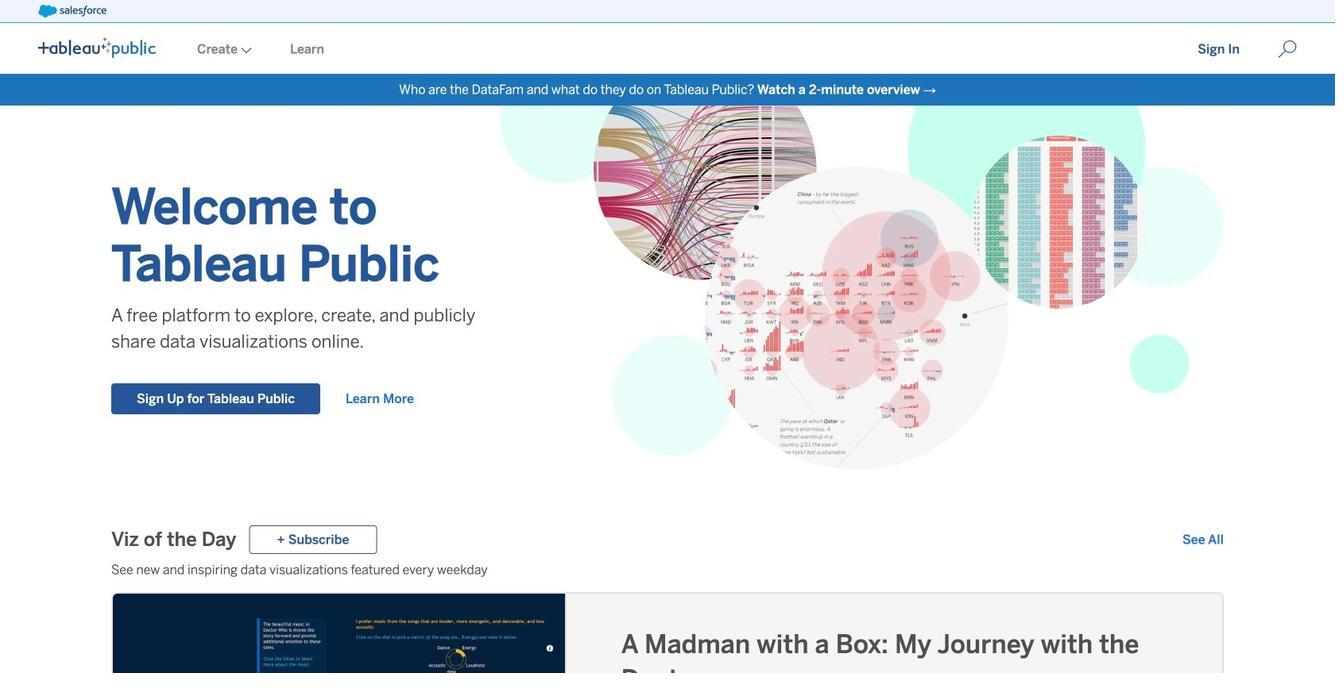Task type: vqa. For each thing, say whether or not it's contained in the screenshot.
The Viz Of The Day heading
yes



Task type: locate. For each thing, give the bounding box(es) containing it.
see new and inspiring data visualizations featured every weekday element
[[111, 561, 1224, 580]]

see all viz of the day element
[[1182, 531, 1224, 550]]

go to search image
[[1259, 40, 1316, 59]]

viz of the day heading
[[111, 528, 236, 553]]

salesforce logo image
[[38, 5, 106, 17]]



Task type: describe. For each thing, give the bounding box(es) containing it.
create image
[[238, 47, 252, 54]]

tableau public viz of the day image
[[113, 594, 567, 674]]

logo image
[[38, 37, 156, 58]]



